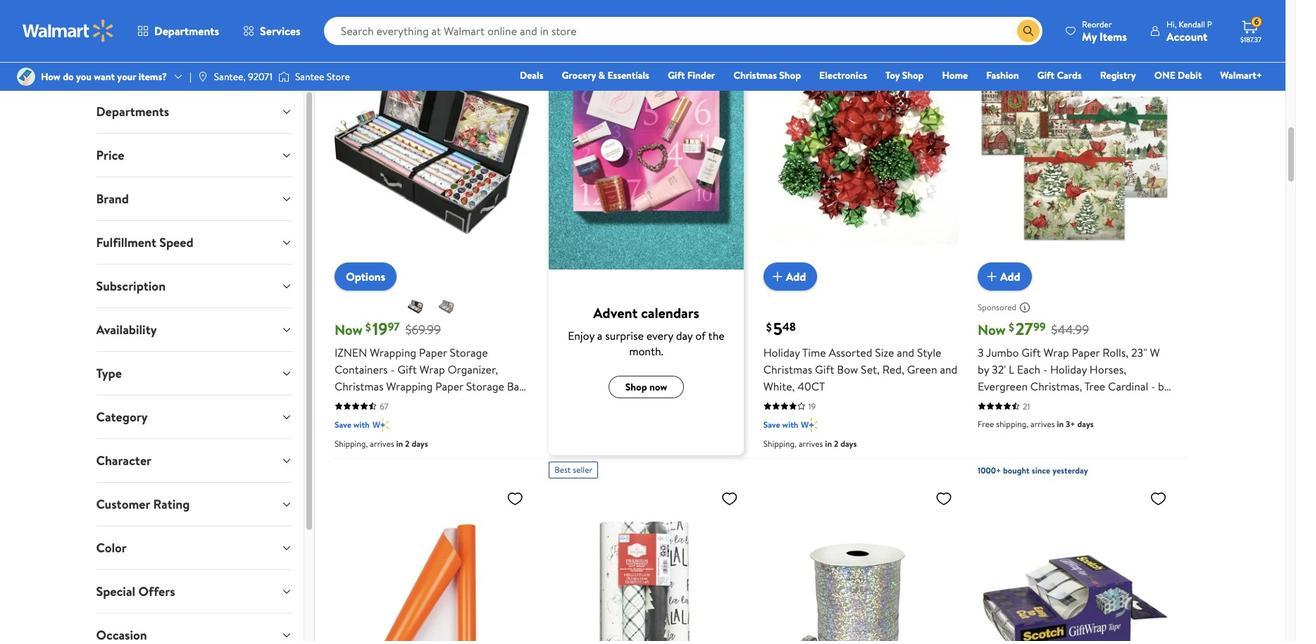 Task type: describe. For each thing, give the bounding box(es) containing it.
character tab
[[85, 440, 304, 483]]

the
[[708, 328, 725, 344]]

black image
[[407, 299, 424, 315]]

add to favorites list, jam glossy wrapping paper, 25 sq ft, 1/pack, orange all occasion gift wrap image
[[507, 490, 524, 508]]

Search search field
[[324, 17, 1043, 45]]

account
[[1167, 29, 1208, 44]]

2 add button from the left
[[978, 263, 1032, 291]]

storage up capacity at the bottom
[[491, 396, 529, 411]]

brand
[[96, 190, 129, 208]]

iznen wrapping paper storage containers - gift wrap organizer, christmas wrapping paper storage bag for xmas accessories,underbed storage for holiday decorations, large capacity storage box black image
[[335, 16, 529, 280]]

save for $69.99
[[335, 419, 351, 431]]

3
[[978, 345, 984, 361]]

fashion
[[986, 68, 1019, 82]]

0 vertical spatial wrapping
[[370, 345, 416, 361]]

advent calendars enjoy a surprise every day of the month.
[[568, 304, 725, 359]]

67
[[380, 401, 388, 413]]

registry
[[1100, 68, 1136, 82]]

departments tab
[[85, 90, 304, 133]]

gift inside now $ 19 97 $69.99 iznen wrapping paper storage containers - gift wrap organizer, christmas wrapping paper storage bag for xmas accessories,underbed storage for holiday decorations, large capacity storage box black
[[398, 362, 417, 377]]

reorder
[[1082, 18, 1112, 30]]

gift left finder
[[668, 68, 685, 82]]

storage left 'box'
[[335, 430, 373, 445]]

shop for toy shop
[[902, 68, 924, 82]]

add to cart image
[[769, 268, 786, 285]]

kendall
[[1179, 18, 1205, 30]]

finder
[[687, 68, 715, 82]]

price button
[[85, 134, 304, 177]]

cards
[[1057, 68, 1082, 82]]

modern merry multi-pack premium wrapping paper, christmas, fsc paper, 30", 120 sq ft, by holiday time image
[[549, 485, 744, 642]]

fulfillment speed tab
[[85, 221, 304, 264]]

with for $69.99
[[353, 419, 370, 431]]

days for 5
[[841, 438, 857, 450]]

style
[[917, 345, 941, 361]]

white,
[[763, 379, 795, 394]]

time
[[802, 345, 826, 361]]

options link
[[335, 263, 397, 291]]

deals
[[520, 68, 543, 82]]

walmart+
[[1220, 68, 1262, 82]]

save with for $69.99
[[335, 419, 370, 431]]

0 vertical spatial and
[[897, 345, 914, 361]]

holiday inside the holiday time assorted size and style christmas gift bow set, red, green and white, 40ct
[[763, 345, 800, 361]]

containers
[[335, 362, 388, 377]]

2 for 5
[[834, 438, 838, 450]]

category tab
[[85, 396, 304, 439]]

$ 5 48
[[766, 317, 796, 341]]

gift cards
[[1037, 68, 1082, 82]]

ad disclaimer and feedback image
[[1019, 302, 1031, 313]]

electronics link
[[813, 68, 874, 83]]

advent calendars. enjoy a surprise every day of the month. shop now. image
[[549, 11, 744, 270]]

availability button
[[85, 309, 304, 352]]

yesterday
[[1053, 465, 1088, 477]]

storage up the organizer,
[[450, 345, 488, 361]]

paper down $69.99
[[419, 345, 447, 361]]

reorder my items
[[1082, 18, 1127, 44]]

arrives for $69.99
[[370, 438, 394, 450]]

departments button
[[125, 14, 231, 48]]

$44.99
[[1051, 321, 1089, 339]]

$187.37
[[1241, 35, 1262, 44]]

decorations,
[[391, 413, 453, 428]]

|
[[190, 70, 191, 84]]

p
[[1207, 18, 1212, 30]]

fulfillment speed button
[[85, 221, 304, 264]]

now for 27
[[978, 320, 1006, 339]]

sponsored
[[978, 302, 1017, 314]]

now for 19
[[335, 320, 363, 339]]

evergreen
[[978, 379, 1028, 394]]

holiday inside now $ 19 97 $69.99 iznen wrapping paper storage containers - gift wrap organizer, christmas wrapping paper storage bag for xmas accessories,underbed storage for holiday decorations, large capacity storage box black
[[352, 413, 388, 428]]

essentials
[[608, 68, 649, 82]]

shipping, arrives in 2 days for 5
[[763, 438, 857, 450]]

wrap inside now $ 27 99 $44.99 3 jumbo gift wrap paper rolls, 23" w by 32' l each - holiday horses, evergreen christmas, tree cardinal - by current
[[1044, 345, 1069, 361]]

days for $69.99
[[412, 438, 428, 450]]

gray image
[[438, 299, 455, 315]]

toy shop
[[885, 68, 924, 82]]

rating
[[153, 496, 190, 514]]

departments button
[[85, 90, 304, 133]]

gift inside the holiday time assorted size and style christmas gift bow set, red, green and white, 40ct
[[815, 362, 834, 377]]

48
[[782, 319, 796, 335]]

every
[[646, 328, 673, 344]]

christmas inside now $ 19 97 $69.99 iznen wrapping paper storage containers - gift wrap organizer, christmas wrapping paper storage bag for xmas accessories,underbed storage for holiday decorations, large capacity storage box black
[[335, 379, 384, 394]]

availability tab
[[85, 309, 304, 352]]

price tab
[[85, 134, 304, 177]]

$ for 27
[[1009, 320, 1014, 335]]

walmart image
[[23, 20, 114, 42]]

free shipping, arrives in 3+ days
[[978, 418, 1094, 430]]

23"
[[1131, 345, 1147, 361]]

one debit link
[[1148, 68, 1208, 83]]

how
[[41, 70, 60, 84]]

wrap inside now $ 19 97 $69.99 iznen wrapping paper storage containers - gift wrap organizer, christmas wrapping paper storage bag for xmas accessories,underbed storage for holiday decorations, large capacity storage box black
[[420, 362, 445, 377]]

2 for $69.99
[[405, 438, 410, 450]]

character button
[[85, 440, 304, 483]]

color
[[96, 540, 127, 557]]

shipping,
[[996, 418, 1029, 430]]

month.
[[629, 344, 663, 359]]

l
[[1009, 362, 1014, 377]]

27
[[1016, 317, 1033, 341]]

1000+ bought since yesterday
[[978, 465, 1088, 477]]

save with for 5
[[763, 419, 798, 431]]

accessories,underbed
[[380, 396, 488, 411]]

special offers
[[96, 583, 175, 601]]

add to favorites list, iznen wrapping paper storage containers - gift wrap organizer, christmas wrapping paper storage bag for xmas accessories,underbed storage for holiday decorations, large capacity storage box black image
[[507, 22, 524, 40]]

$ for 19
[[365, 320, 371, 335]]

shop for christmas shop
[[779, 68, 801, 82]]

enjoy
[[568, 328, 595, 344]]

bag
[[507, 379, 525, 394]]

best seller
[[555, 464, 593, 476]]

- inside now $ 19 97 $69.99 iznen wrapping paper storage containers - gift wrap organizer, christmas wrapping paper storage bag for xmas accessories,underbed storage for holiday decorations, large capacity storage box black
[[391, 362, 395, 377]]

speed
[[159, 234, 193, 251]]

arrives for 5
[[799, 438, 823, 450]]

organizer,
[[448, 362, 498, 377]]

paper inside now $ 27 99 $44.99 3 jumbo gift wrap paper rolls, 23" w by 32' l each - holiday horses, evergreen christmas, tree cardinal - by current
[[1072, 345, 1100, 361]]

iznen
[[335, 345, 367, 361]]

christmas shop
[[734, 68, 801, 82]]

 image for how do you want your items?
[[17, 68, 35, 86]]

holographic silver curling ribbon, 100 yards by gwen studios image
[[763, 485, 958, 642]]

99
[[1033, 319, 1046, 335]]

assorted
[[829, 345, 872, 361]]

current
[[978, 396, 1016, 411]]

home
[[942, 68, 968, 82]]

add for add to cart icon
[[786, 269, 806, 284]]

1 vertical spatial wrapping
[[386, 379, 433, 394]]

surprise
[[605, 328, 644, 344]]

holiday time assorted size and style christmas gift bow set, red, green and white, 40ct
[[763, 345, 958, 394]]

xmas
[[352, 396, 377, 411]]

character
[[96, 452, 151, 470]]

size
[[875, 345, 894, 361]]

subscription button
[[85, 265, 304, 308]]

holiday inside now $ 27 99 $44.99 3 jumbo gift wrap paper rolls, 23" w by 32' l each - holiday horses, evergreen christmas, tree cardinal - by current
[[1050, 362, 1087, 377]]

electronics
[[819, 68, 867, 82]]

add to cart image
[[983, 268, 1000, 285]]

with for 5
[[782, 419, 798, 431]]

gift finder link
[[661, 68, 722, 83]]

green
[[907, 362, 937, 377]]



Task type: locate. For each thing, give the bounding box(es) containing it.
holiday
[[763, 345, 800, 361], [1050, 362, 1087, 377], [352, 413, 388, 428]]

jam glossy wrapping paper, 25 sq ft, 1/pack, orange all occasion gift wrap image
[[335, 485, 529, 642]]

days
[[1077, 418, 1094, 430], [412, 438, 428, 450], [841, 438, 857, 450]]

christmas inside the holiday time assorted size and style christmas gift bow set, red, green and white, 40ct
[[763, 362, 812, 377]]

grocery
[[562, 68, 596, 82]]

0 horizontal spatial shop
[[779, 68, 801, 82]]

1 save from the left
[[335, 419, 351, 431]]

shipping, arrives in 2 days for $69.99
[[335, 438, 428, 450]]

add to favorites list, 3 jumbo gift wrap paper rolls, 23" w by 32' l each - holiday horses, evergreen christmas, tree cardinal - by current image
[[1150, 22, 1167, 40]]

 image right 92071
[[278, 70, 289, 84]]

departments
[[154, 23, 219, 39], [96, 103, 169, 120]]

1 horizontal spatial in
[[825, 438, 832, 450]]

0 vertical spatial holiday
[[763, 345, 800, 361]]

customer rating tab
[[85, 483, 304, 526]]

debit
[[1178, 68, 1202, 82]]

1 shipping, from the left
[[335, 438, 368, 450]]

wrap
[[1044, 345, 1069, 361], [420, 362, 445, 377]]

0 vertical spatial by
[[978, 362, 989, 377]]

3 jumbo gift wrap paper rolls, 23" w by 32' l each - holiday horses, evergreen christmas, tree cardinal - by current image
[[978, 16, 1173, 280]]

1 horizontal spatial with
[[782, 419, 798, 431]]

2 shop from the left
[[902, 68, 924, 82]]

$ inside now $ 19 97 $69.99 iznen wrapping paper storage containers - gift wrap organizer, christmas wrapping paper storage bag for xmas accessories,underbed storage for holiday decorations, large capacity storage box black
[[365, 320, 371, 335]]

1 vertical spatial for
[[335, 413, 349, 428]]

home link
[[936, 68, 974, 83]]

shipping, for $69.99
[[335, 438, 368, 450]]

shipping, down white, on the right bottom of the page
[[763, 438, 797, 450]]

$ left 97
[[365, 320, 371, 335]]

in for 5
[[825, 438, 832, 450]]

1 horizontal spatial 19
[[808, 401, 816, 413]]

2 with from the left
[[782, 419, 798, 431]]

now $ 19 97 $69.99 iznen wrapping paper storage containers - gift wrap organizer, christmas wrapping paper storage bag for xmas accessories,underbed storage for holiday decorations, large capacity storage box black
[[335, 317, 529, 445]]

price
[[96, 147, 124, 164]]

1 horizontal spatial add
[[1000, 269, 1020, 284]]

1 horizontal spatial save with
[[763, 419, 798, 431]]

gift left cards
[[1037, 68, 1055, 82]]

1 horizontal spatial 2
[[834, 438, 838, 450]]

brand tab
[[85, 178, 304, 220]]

walmart plus image
[[801, 418, 818, 432]]

gift down $69.99
[[398, 362, 417, 377]]

subscription
[[96, 278, 166, 295]]

2 vertical spatial holiday
[[352, 413, 388, 428]]

wrapping down 97
[[370, 345, 416, 361]]

with
[[353, 419, 370, 431], [782, 419, 798, 431]]

$ inside now $ 27 99 $44.99 3 jumbo gift wrap paper rolls, 23" w by 32' l each - holiday horses, evergreen christmas, tree cardinal - by current
[[1009, 320, 1014, 335]]

2 vertical spatial christmas
[[335, 379, 384, 394]]

0 horizontal spatial holiday
[[352, 413, 388, 428]]

0 horizontal spatial wrap
[[420, 362, 445, 377]]

1 horizontal spatial holiday
[[763, 345, 800, 361]]

offers
[[138, 583, 175, 601]]

0 horizontal spatial save
[[335, 419, 351, 431]]

in
[[1057, 418, 1064, 430], [396, 438, 403, 450], [825, 438, 832, 450]]

save for 5
[[763, 419, 780, 431]]

w
[[1150, 345, 1160, 361]]

0 horizontal spatial shipping,
[[335, 438, 368, 450]]

1 horizontal spatial wrap
[[1044, 345, 1069, 361]]

departments inside dropdown button
[[96, 103, 169, 120]]

holiday up 'christmas,'
[[1050, 362, 1087, 377]]

add to favorites list, modern merry multi-pack premium wrapping paper, christmas, fsc paper, 30", 120 sq ft, by holiday time image
[[721, 490, 738, 508]]

color tab
[[85, 527, 304, 570]]

christmas down containers
[[335, 379, 384, 394]]

hi,
[[1167, 18, 1177, 30]]

- right containers
[[391, 362, 395, 377]]

2 now from the left
[[978, 320, 1006, 339]]

$69.99
[[405, 321, 441, 339]]

2 horizontal spatial $
[[1009, 320, 1014, 335]]

2 horizontal spatial holiday
[[1050, 362, 1087, 377]]

- right 'each'
[[1043, 362, 1048, 377]]

bought
[[1003, 465, 1030, 477]]

1 shipping, arrives in 2 days from the left
[[335, 438, 428, 450]]

0 horizontal spatial and
[[897, 345, 914, 361]]

now inside now $ 19 97 $69.99 iznen wrapping paper storage containers - gift wrap organizer, christmas wrapping paper storage bag for xmas accessories,underbed storage for holiday decorations, large capacity storage box black
[[335, 320, 363, 339]]

do
[[63, 70, 74, 84]]

shop right toy
[[902, 68, 924, 82]]

brand button
[[85, 178, 304, 220]]

shipping, for 5
[[763, 438, 797, 450]]

2 add from the left
[[1000, 269, 1020, 284]]

add up the sponsored
[[1000, 269, 1020, 284]]

0 horizontal spatial save with
[[335, 419, 370, 431]]

holiday down $ 5 48
[[763, 345, 800, 361]]

2 horizontal spatial  image
[[278, 70, 289, 84]]

add for add to cart image
[[1000, 269, 1020, 284]]

scotch gift wrap tape, invisible, 0.75 in. x 325 in., 3 tape rolls with dispensers image
[[978, 485, 1173, 642]]

1 horizontal spatial shop
[[902, 68, 924, 82]]

1 horizontal spatial shipping, arrives in 2 days
[[763, 438, 857, 450]]

2 horizontal spatial days
[[1077, 418, 1094, 430]]

1 now from the left
[[335, 320, 363, 339]]

wrap down $44.99
[[1044, 345, 1069, 361]]

1 for from the top
[[335, 396, 349, 411]]

1 vertical spatial by
[[1158, 379, 1170, 394]]

2 horizontal spatial arrives
[[1031, 418, 1055, 430]]

1 vertical spatial holiday
[[1050, 362, 1087, 377]]

by left 32'
[[978, 362, 989, 377]]

19 left $69.99
[[372, 317, 388, 341]]

christmas
[[734, 68, 777, 82], [763, 362, 812, 377], [335, 379, 384, 394]]

options
[[346, 269, 385, 285]]

save with left walmart plus image
[[763, 419, 798, 431]]

by
[[978, 362, 989, 377], [1158, 379, 1170, 394]]

shipping, arrives in 2 days down walmart plus icon
[[335, 438, 428, 450]]

arrives down walmart plus image
[[799, 438, 823, 450]]

6
[[1254, 16, 1259, 28]]

2 shipping, from the left
[[763, 438, 797, 450]]

add to favorites list, scotch gift wrap tape, invisible, 0.75 in. x 325 in., 3 tape rolls with dispensers image
[[1150, 490, 1167, 508]]

 image right | on the left
[[197, 71, 208, 82]]

&
[[598, 68, 605, 82]]

add up 48
[[786, 269, 806, 284]]

1 horizontal spatial add button
[[978, 263, 1032, 291]]

shop left electronics link
[[779, 68, 801, 82]]

1 horizontal spatial now
[[978, 320, 1006, 339]]

2 for from the top
[[335, 413, 349, 428]]

0 horizontal spatial $
[[365, 320, 371, 335]]

$ left 27
[[1009, 320, 1014, 335]]

0 vertical spatial for
[[335, 396, 349, 411]]

cardinal
[[1108, 379, 1148, 394]]

2 $ from the left
[[766, 320, 772, 335]]

in for $69.99
[[396, 438, 403, 450]]

2 horizontal spatial in
[[1057, 418, 1064, 430]]

christmas right finder
[[734, 68, 777, 82]]

$ left 5
[[766, 320, 772, 335]]

1 horizontal spatial  image
[[197, 71, 208, 82]]

arrives down walmart plus icon
[[370, 438, 394, 450]]

seller
[[573, 464, 593, 476]]

1 vertical spatial christmas
[[763, 362, 812, 377]]

your
[[117, 70, 136, 84]]

gift down time
[[815, 362, 834, 377]]

 image for santee, 92071
[[197, 71, 208, 82]]

6 $187.37
[[1241, 16, 1262, 44]]

fulfillment
[[96, 234, 156, 251]]

0 horizontal spatial with
[[353, 419, 370, 431]]

special offers button
[[85, 571, 304, 614]]

one
[[1154, 68, 1176, 82]]

for left the xmas
[[335, 396, 349, 411]]

one debit
[[1154, 68, 1202, 82]]

departments down your
[[96, 103, 169, 120]]

departments inside popup button
[[154, 23, 219, 39]]

shipping, arrives in 2 days down walmart plus image
[[763, 438, 857, 450]]

0 vertical spatial wrap
[[1044, 345, 1069, 361]]

toy
[[885, 68, 900, 82]]

0 vertical spatial 19
[[372, 317, 388, 341]]

1 horizontal spatial shipping,
[[763, 438, 797, 450]]

advent
[[593, 304, 638, 323]]

1 add from the left
[[786, 269, 806, 284]]

2 save with from the left
[[763, 419, 798, 431]]

19 up walmart plus image
[[808, 401, 816, 413]]

arrives left 3+
[[1031, 418, 1055, 430]]

black
[[397, 430, 423, 445]]

0 vertical spatial departments
[[154, 23, 219, 39]]

1 vertical spatial wrap
[[420, 362, 445, 377]]

0 horizontal spatial -
[[391, 362, 395, 377]]

add button up the sponsored
[[978, 263, 1032, 291]]

1 horizontal spatial -
[[1043, 362, 1048, 377]]

0 horizontal spatial in
[[396, 438, 403, 450]]

gift finder
[[668, 68, 715, 82]]

0 horizontal spatial 2
[[405, 438, 410, 450]]

by down w
[[1158, 379, 1170, 394]]

1 save with from the left
[[335, 419, 370, 431]]

wrap up accessories,underbed
[[420, 362, 445, 377]]

with left walmart plus image
[[782, 419, 798, 431]]

my
[[1082, 29, 1097, 44]]

a
[[597, 328, 603, 344]]

 image for santee store
[[278, 70, 289, 84]]

0 vertical spatial christmas
[[734, 68, 777, 82]]

1 horizontal spatial by
[[1158, 379, 1170, 394]]

 image left how at the top
[[17, 68, 35, 86]]

3 $ from the left
[[1009, 320, 1014, 335]]

save left walmart plus icon
[[335, 419, 351, 431]]

holiday down the xmas
[[352, 413, 388, 428]]

0 horizontal spatial days
[[412, 438, 428, 450]]

1 horizontal spatial $
[[766, 320, 772, 335]]

santee store
[[295, 70, 350, 84]]

set,
[[861, 362, 880, 377]]

free
[[978, 418, 994, 430]]

0 horizontal spatial add button
[[763, 263, 817, 291]]

and up red,
[[897, 345, 914, 361]]

customer
[[96, 496, 150, 514]]

search icon image
[[1023, 25, 1034, 37]]

jumbo
[[986, 345, 1019, 361]]

tab
[[85, 614, 304, 642]]

now inside now $ 27 99 $44.99 3 jumbo gift wrap paper rolls, 23" w by 32' l each - holiday horses, evergreen christmas, tree cardinal - by current
[[978, 320, 1006, 339]]

add
[[786, 269, 806, 284], [1000, 269, 1020, 284]]

0 horizontal spatial arrives
[[370, 438, 394, 450]]

horses,
[[1090, 362, 1126, 377]]

walmart plus image
[[372, 418, 389, 432]]

with left walmart plus icon
[[353, 419, 370, 431]]

- right cardinal at the right of page
[[1151, 379, 1155, 394]]

0 horizontal spatial add
[[786, 269, 806, 284]]

0 horizontal spatial  image
[[17, 68, 35, 86]]

storage
[[450, 345, 488, 361], [466, 379, 504, 394], [491, 396, 529, 411], [335, 430, 373, 445]]

1000+
[[978, 465, 1001, 477]]

departments up | on the left
[[154, 23, 219, 39]]

storage down the organizer,
[[466, 379, 504, 394]]

deals link
[[514, 68, 550, 83]]

gift inside now $ 27 99 $44.99 3 jumbo gift wrap paper rolls, 23" w by 32' l each - holiday horses, evergreen christmas, tree cardinal - by current
[[1022, 345, 1041, 361]]

fulfillment speed
[[96, 234, 193, 251]]

 image
[[17, 68, 35, 86], [278, 70, 289, 84], [197, 71, 208, 82]]

and down the style
[[940, 362, 958, 377]]

add button up 48
[[763, 263, 817, 291]]

now up iznen
[[335, 320, 363, 339]]

1 shop from the left
[[779, 68, 801, 82]]

now down the sponsored
[[978, 320, 1006, 339]]

40ct
[[798, 379, 825, 394]]

want
[[94, 70, 115, 84]]

color button
[[85, 527, 304, 570]]

customer rating
[[96, 496, 190, 514]]

grocery & essentials
[[562, 68, 649, 82]]

save
[[335, 419, 351, 431], [763, 419, 780, 431]]

1 2 from the left
[[405, 438, 410, 450]]

paper up accessories,underbed
[[435, 379, 463, 394]]

save with down the xmas
[[335, 419, 370, 431]]

1 vertical spatial 19
[[808, 401, 816, 413]]

wrapping up accessories,underbed
[[386, 379, 433, 394]]

christmas up white, on the right bottom of the page
[[763, 362, 812, 377]]

$ inside $ 5 48
[[766, 320, 772, 335]]

2
[[405, 438, 410, 450], [834, 438, 838, 450]]

0 horizontal spatial shipping, arrives in 2 days
[[335, 438, 428, 450]]

0 horizontal spatial now
[[335, 320, 363, 339]]

1 vertical spatial and
[[940, 362, 958, 377]]

2 save from the left
[[763, 419, 780, 431]]

1 horizontal spatial save
[[763, 419, 780, 431]]

walmart+ link
[[1214, 68, 1269, 83]]

box
[[375, 430, 394, 445]]

2 2 from the left
[[834, 438, 838, 450]]

0 horizontal spatial 19
[[372, 317, 388, 341]]

1 horizontal spatial days
[[841, 438, 857, 450]]

0 horizontal spatial by
[[978, 362, 989, 377]]

red,
[[883, 362, 904, 377]]

1 add button from the left
[[763, 263, 817, 291]]

grocery & essentials link
[[555, 68, 656, 83]]

2 shipping, arrives in 2 days from the left
[[763, 438, 857, 450]]

1 with from the left
[[353, 419, 370, 431]]

availability
[[96, 321, 157, 339]]

-
[[391, 362, 395, 377], [1043, 362, 1048, 377], [1151, 379, 1155, 394]]

paper down $44.99
[[1072, 345, 1100, 361]]

2 horizontal spatial -
[[1151, 379, 1155, 394]]

gift up 'each'
[[1022, 345, 1041, 361]]

1 $ from the left
[[365, 320, 371, 335]]

save with
[[335, 419, 370, 431], [763, 419, 798, 431]]

for left walmart plus icon
[[335, 413, 349, 428]]

arrives
[[1031, 418, 1055, 430], [370, 438, 394, 450], [799, 438, 823, 450]]

add to favorites list, holographic silver curling ribbon, 100 yards by gwen studios image
[[936, 490, 952, 508]]

bow
[[837, 362, 858, 377]]

wrapping
[[370, 345, 416, 361], [386, 379, 433, 394]]

1 horizontal spatial and
[[940, 362, 958, 377]]

97
[[388, 319, 400, 335]]

holiday time assorted size and style christmas gift bow set, red, green and white, 40ct image
[[763, 16, 958, 280]]

type tab
[[85, 352, 304, 395]]

large
[[456, 413, 483, 428]]

1 horizontal spatial arrives
[[799, 438, 823, 450]]

hi, kendall p account
[[1167, 18, 1212, 44]]

gift cards link
[[1031, 68, 1088, 83]]

Walmart Site-Wide search field
[[324, 17, 1043, 45]]

shipping, left 'box'
[[335, 438, 368, 450]]

shipping, arrives in 2 days
[[335, 438, 428, 450], [763, 438, 857, 450]]

toy shop link
[[879, 68, 930, 83]]

1 vertical spatial departments
[[96, 103, 169, 120]]

special offers tab
[[85, 571, 304, 614]]

services
[[260, 23, 301, 39]]

santee, 92071
[[214, 70, 273, 84]]

19 inside now $ 19 97 $69.99 iznen wrapping paper storage containers - gift wrap organizer, christmas wrapping paper storage bag for xmas accessories,underbed storage for holiday decorations, large capacity storage box black
[[372, 317, 388, 341]]

how do you want your items?
[[41, 70, 167, 84]]

items?
[[139, 70, 167, 84]]

subscription tab
[[85, 265, 304, 308]]

save left walmart plus image
[[763, 419, 780, 431]]



Task type: vqa. For each thing, say whether or not it's contained in the screenshot.
"Pickup and delivery options"
no



